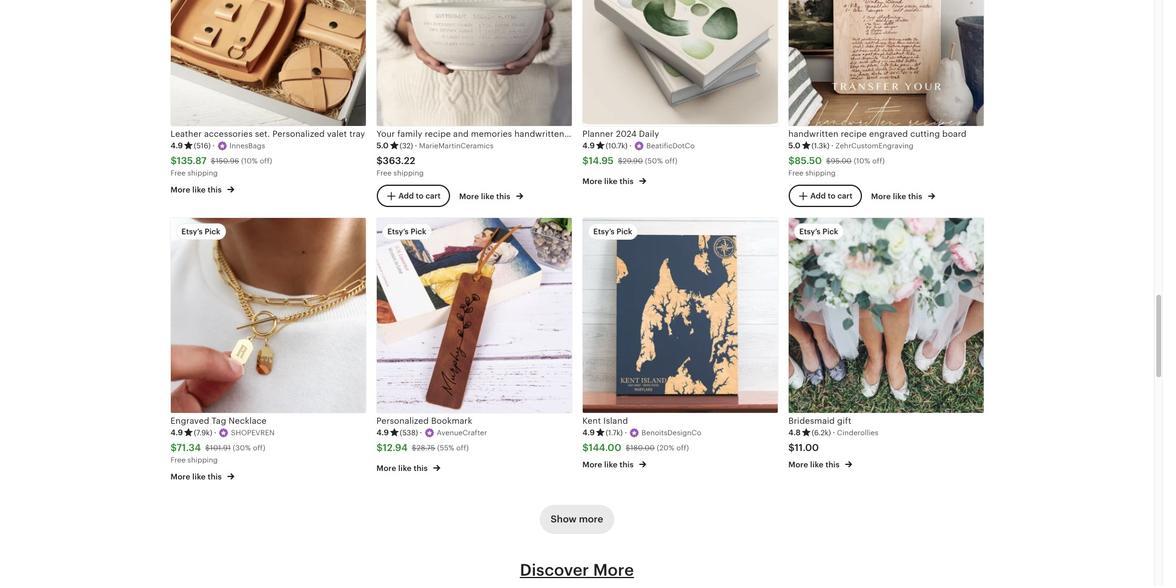 Task type: locate. For each thing, give the bounding box(es) containing it.
off) for 135.87
[[260, 157, 272, 165]]

0 horizontal spatial add to cart
[[399, 191, 441, 200]]

pick for 12.94
[[411, 227, 427, 236]]

more
[[583, 177, 603, 186], [171, 186, 190, 195], [459, 192, 479, 201], [872, 192, 891, 201], [583, 461, 603, 470], [789, 461, 809, 470], [377, 464, 397, 473], [171, 473, 190, 482], [594, 561, 634, 580]]

add
[[399, 191, 414, 200], [811, 191, 826, 200]]

zehrcustomengraving
[[836, 142, 914, 150]]

1 horizontal spatial cart
[[838, 191, 853, 200]]

tag
[[212, 416, 226, 426]]

more like this link for planner 2024 daily
[[583, 174, 647, 187]]

daily
[[639, 129, 660, 139]]

like down 144.00 at right
[[605, 461, 618, 470]]

off) for 71.34
[[253, 444, 266, 453]]

free down 71.34 on the left bottom
[[171, 456, 186, 465]]

4.9 up 12.94
[[377, 429, 389, 438]]

144.00
[[589, 443, 622, 454]]

more like this down zehrcustomengraving
[[872, 192, 925, 201]]

like down 135.87
[[192, 186, 206, 195]]

· right (1.3k)
[[832, 141, 834, 150]]

shipping down 135.87
[[188, 169, 218, 177]]

more like this down the 14.95
[[583, 177, 636, 186]]

to down the $ 363.22 free shipping at the top left of the page
[[416, 191, 424, 200]]

2 pick from the left
[[411, 227, 427, 236]]

1 add to cart from the left
[[399, 191, 441, 200]]

3 pick from the left
[[617, 227, 633, 236]]

add to cart button
[[377, 185, 450, 207], [789, 185, 862, 207]]

2 5.0 from the left
[[789, 141, 801, 150]]

this for bridesmaid gift
[[826, 461, 840, 470]]

more like this down 135.87
[[171, 186, 224, 195]]

more for personalized bookmark
[[377, 464, 397, 473]]

add to cart
[[399, 191, 441, 200], [811, 191, 853, 200]]

engraved
[[171, 416, 209, 426]]

more like this down 71.34 on the left bottom
[[171, 473, 224, 482]]

4.9
[[171, 141, 183, 150], [583, 141, 595, 150], [171, 429, 183, 438], [377, 429, 389, 438], [583, 429, 595, 438]]

·
[[213, 141, 215, 150], [415, 141, 418, 150], [630, 141, 632, 150], [832, 141, 834, 150], [214, 429, 217, 438], [420, 429, 422, 438], [625, 429, 627, 438], [833, 429, 836, 438]]

off) right (20%
[[677, 444, 689, 453]]

this
[[620, 177, 634, 186], [208, 186, 222, 195], [497, 192, 511, 201], [909, 192, 923, 201], [620, 461, 634, 470], [826, 461, 840, 470], [414, 464, 428, 473], [208, 473, 222, 482]]

71.34
[[177, 443, 201, 454]]

cutting
[[911, 129, 941, 139]]

off) inside $ 85.50 $ 95.00 (10% off) free shipping
[[873, 157, 885, 165]]

2 handwritten from the left
[[789, 129, 839, 139]]

off) inside $ 135.87 $ 150.96 (10% off) free shipping
[[260, 157, 272, 165]]

1 etsy's pick from the left
[[182, 227, 221, 236]]

2 to from the left
[[828, 191, 836, 200]]

3 etsy's from the left
[[594, 227, 615, 236]]

(6.2k)
[[812, 429, 832, 438]]

off) down beatificdotco
[[665, 157, 678, 165]]

more like this
[[583, 177, 636, 186], [171, 186, 224, 195], [459, 192, 513, 201], [872, 192, 925, 201], [583, 461, 636, 470], [789, 461, 842, 470], [377, 464, 430, 473], [171, 473, 224, 482]]

personalized
[[273, 129, 325, 139], [377, 416, 429, 426]]

pick for 144.00
[[617, 227, 633, 236]]

etsy's pick
[[182, 227, 221, 236], [388, 227, 427, 236], [594, 227, 633, 236], [800, 227, 839, 236]]

$ inside '$ 14.95 $ 29.90 (50% off)'
[[618, 157, 623, 165]]

0 horizontal spatial add to cart button
[[377, 185, 450, 207]]

like down the 14.95
[[605, 177, 618, 186]]

$ down 4.8
[[789, 443, 795, 454]]

free inside $ 135.87 $ 150.96 (10% off) free shipping
[[171, 169, 186, 177]]

more like this for kent island
[[583, 461, 636, 470]]

custom
[[587, 129, 619, 139]]

add for 85.50
[[811, 191, 826, 200]]

more for kent island
[[583, 461, 603, 470]]

more like this down 11.00
[[789, 461, 842, 470]]

free inside $ 71.34 $ 101.91 (30% off) free shipping
[[171, 456, 186, 465]]

4.9 down engraved
[[171, 429, 183, 438]]

on
[[567, 129, 578, 139]]

off) down innesbags
[[260, 157, 272, 165]]

2 add from the left
[[811, 191, 826, 200]]

to down $ 85.50 $ 95.00 (10% off) free shipping
[[828, 191, 836, 200]]

$
[[171, 155, 177, 167], [377, 155, 383, 167], [583, 155, 589, 167], [789, 155, 795, 167], [211, 157, 216, 165], [618, 157, 623, 165], [827, 157, 831, 165], [171, 443, 177, 454], [377, 443, 383, 454], [583, 443, 589, 454], [789, 443, 795, 454], [205, 444, 210, 453], [412, 444, 417, 453], [626, 444, 631, 453]]

off) down shopevren
[[253, 444, 266, 453]]

1 horizontal spatial to
[[828, 191, 836, 200]]

engraved tag necklace - gold filled tag charm - custom initial necklace - dog tag pendant - initial tag necklace - gift for her - mom gift image
[[171, 218, 366, 413]]

2 cart from the left
[[838, 191, 853, 200]]

(10%
[[241, 157, 258, 165], [854, 157, 871, 165]]

(516)
[[194, 142, 211, 150]]

recipe up · mariemartinceramics on the left top of the page
[[425, 129, 451, 139]]

etsy's pick for 71.34
[[182, 227, 221, 236]]

0 horizontal spatial 5.0
[[377, 141, 389, 150]]

mixing
[[622, 129, 649, 139]]

your
[[377, 129, 395, 139]]

shipping down 363.22
[[394, 169, 424, 177]]

more down more at the bottom of page
[[594, 561, 634, 580]]

leather accessories set. personalized valet tray, cardholder, coasters. desk organizer. anniversary gift for him. leather goods gift set image
[[171, 0, 366, 126]]

$ right 144.00 at right
[[626, 444, 631, 453]]

$ right 135.87
[[211, 157, 216, 165]]

like down 11.00
[[811, 461, 824, 470]]

more down 144.00 at right
[[583, 461, 603, 470]]

0 horizontal spatial handwritten
[[515, 129, 565, 139]]

0 horizontal spatial add
[[399, 191, 414, 200]]

pick
[[205, 227, 221, 236], [411, 227, 427, 236], [617, 227, 633, 236], [823, 227, 839, 236]]

etsy's for 144.00
[[594, 227, 615, 236]]

$ 363.22 free shipping
[[377, 155, 424, 177]]

cart for 85.50
[[838, 191, 853, 200]]

your family recipe and memories handwritten on a  custom mixing bowl - handmade ceramic- personalized heirloom wedding gift & christmas gift image
[[377, 0, 572, 126]]

bridesmaid
[[789, 416, 835, 426]]

your family recipe and memories handwritten on a  custom mixing bowl
[[377, 129, 672, 139]]

1 to from the left
[[416, 191, 424, 200]]

discover more link
[[520, 561, 634, 580]]

benoitsdesignco
[[642, 429, 702, 438]]

shipping for 135.87
[[188, 169, 218, 177]]

to for 363.22
[[416, 191, 424, 200]]

like down zehrcustomengraving
[[893, 192, 907, 201]]

free down "85.50"
[[789, 169, 804, 177]]

add to cart button down the $ 363.22 free shipping at the top left of the page
[[377, 185, 450, 207]]

· right the (32)
[[415, 141, 418, 150]]

1 (10% from the left
[[241, 157, 258, 165]]

more down 135.87
[[171, 186, 190, 195]]

(10% down innesbags
[[241, 157, 258, 165]]

like for leather accessories set. personalized valet tray
[[192, 186, 206, 195]]

this for engraved tag necklace
[[208, 473, 222, 482]]

shipping inside the $ 363.22 free shipping
[[394, 169, 424, 177]]

$ 14.95 $ 29.90 (50% off)
[[583, 155, 678, 167]]

$ down your
[[377, 155, 383, 167]]

3 etsy's pick from the left
[[594, 227, 633, 236]]

28.75
[[417, 444, 435, 453]]

show more
[[551, 514, 604, 526]]

etsy's
[[182, 227, 203, 236], [388, 227, 409, 236], [594, 227, 615, 236], [800, 227, 821, 236]]

like
[[605, 177, 618, 186], [192, 186, 206, 195], [481, 192, 495, 201], [893, 192, 907, 201], [605, 461, 618, 470], [811, 461, 824, 470], [399, 464, 412, 473], [192, 473, 206, 482]]

set.
[[255, 129, 270, 139]]

shipping inside $ 71.34 $ 101.91 (30% off) free shipping
[[188, 456, 218, 465]]

$ inside the $ 363.22 free shipping
[[377, 155, 383, 167]]

like down 12.94
[[399, 464, 412, 473]]

4.9 down a
[[583, 141, 595, 150]]

1 horizontal spatial personalized
[[377, 416, 429, 426]]

$ 135.87 $ 150.96 (10% off) free shipping
[[171, 155, 272, 177]]

recipe up · zehrcustomengraving
[[841, 129, 867, 139]]

2 add to cart from the left
[[811, 191, 853, 200]]

$ down a
[[583, 155, 589, 167]]

like down mariemartinceramics
[[481, 192, 495, 201]]

2 etsy's pick from the left
[[388, 227, 427, 236]]

free
[[171, 169, 186, 177], [377, 169, 392, 177], [789, 169, 804, 177], [171, 456, 186, 465]]

off) inside $ 12.94 $ 28.75 (55% off)
[[457, 444, 469, 453]]

recipe
[[425, 129, 451, 139], [841, 129, 867, 139]]

1 horizontal spatial add to cart
[[811, 191, 853, 200]]

discover
[[520, 561, 590, 580]]

0 horizontal spatial cart
[[426, 191, 441, 200]]

engraved
[[870, 129, 909, 139]]

2 add to cart button from the left
[[789, 185, 862, 207]]

more like this for engraved tag necklace
[[171, 473, 224, 482]]

shipping inside $ 85.50 $ 95.00 (10% off) free shipping
[[806, 169, 836, 177]]

more down 71.34 on the left bottom
[[171, 473, 190, 482]]

0 horizontal spatial recipe
[[425, 129, 451, 139]]

(10% inside $ 135.87 $ 150.96 (10% off) free shipping
[[241, 157, 258, 165]]

island
[[604, 416, 628, 426]]

a
[[580, 129, 585, 139]]

1 horizontal spatial (10%
[[854, 157, 871, 165]]

shipping down 71.34 on the left bottom
[[188, 456, 218, 465]]

planner 2024 daily, personalize planner, 2024 daily planner, custom planner, agenda 2024 - 2025, image
[[583, 0, 778, 126]]

1 cart from the left
[[426, 191, 441, 200]]

shipping down "85.50"
[[806, 169, 836, 177]]

1 horizontal spatial handwritten
[[789, 129, 839, 139]]

(10% for 85.50
[[854, 157, 871, 165]]

more for bridesmaid gift
[[789, 461, 809, 470]]

handwritten left on
[[515, 129, 565, 139]]

5.0 down your
[[377, 141, 389, 150]]

0 horizontal spatial (10%
[[241, 157, 258, 165]]

2 etsy's from the left
[[388, 227, 409, 236]]

more like this link for bridesmaid gift
[[789, 458, 853, 471]]

more down 12.94
[[377, 464, 397, 473]]

2 (10% from the left
[[854, 157, 871, 165]]

$ 12.94 $ 28.75 (55% off)
[[377, 443, 469, 454]]

more like this for planner 2024 daily
[[583, 177, 636, 186]]

cart
[[426, 191, 441, 200], [838, 191, 853, 200]]

$ down (538)
[[412, 444, 417, 453]]

(10% down · zehrcustomengraving
[[854, 157, 871, 165]]

to
[[416, 191, 424, 200], [828, 191, 836, 200]]

180.00
[[631, 444, 655, 453]]

more down the 14.95
[[583, 177, 603, 186]]

add down the $ 363.22 free shipping at the top left of the page
[[399, 191, 414, 200]]

off) for 12.94
[[457, 444, 469, 453]]

off) inside $ 71.34 $ 101.91 (30% off) free shipping
[[253, 444, 266, 453]]

mariemartinceramics
[[419, 142, 494, 150]]

1 vertical spatial personalized
[[377, 416, 429, 426]]

4.9 down kent
[[583, 429, 595, 438]]

cart down $ 85.50 $ 95.00 (10% off) free shipping
[[838, 191, 853, 200]]

shipping
[[188, 169, 218, 177], [394, 169, 424, 177], [806, 169, 836, 177], [188, 456, 218, 465]]

free down 363.22
[[377, 169, 392, 177]]

more like this down 12.94
[[377, 464, 430, 473]]

5.0 up "85.50"
[[789, 141, 801, 150]]

1 horizontal spatial recipe
[[841, 129, 867, 139]]

personalized up (538)
[[377, 416, 429, 426]]

1 etsy's from the left
[[182, 227, 203, 236]]

· zehrcustomengraving
[[832, 141, 914, 150]]

(10% inside $ 85.50 $ 95.00 (10% off) free shipping
[[854, 157, 871, 165]]

$ down (10.7k) at the top right of page
[[618, 157, 623, 165]]

4.9 down leather
[[171, 141, 183, 150]]

free for 71.34
[[171, 456, 186, 465]]

off)
[[260, 157, 272, 165], [665, 157, 678, 165], [873, 157, 885, 165], [253, 444, 266, 453], [457, 444, 469, 453], [677, 444, 689, 453]]

more like this link for kent island
[[583, 458, 647, 471]]

1 horizontal spatial add
[[811, 191, 826, 200]]

shipping for 71.34
[[188, 456, 218, 465]]

4 etsy's pick from the left
[[800, 227, 839, 236]]

free inside $ 85.50 $ 95.00 (10% off) free shipping
[[789, 169, 804, 177]]

add to cart down $ 85.50 $ 95.00 (10% off) free shipping
[[811, 191, 853, 200]]

· right (6.2k)
[[833, 429, 836, 438]]

shipping inside $ 135.87 $ 150.96 (10% off) free shipping
[[188, 169, 218, 177]]

cart down · mariemartinceramics on the left top of the page
[[426, 191, 441, 200]]

more
[[579, 514, 604, 526]]

0 horizontal spatial personalized
[[273, 129, 325, 139]]

(32)
[[400, 142, 413, 150]]

bookmark
[[431, 416, 473, 426]]

add to cart for 363.22
[[399, 191, 441, 200]]

free down 135.87
[[171, 169, 186, 177]]

off) down zehrcustomengraving
[[873, 157, 885, 165]]

gift
[[838, 416, 852, 426]]

$ left 95.00
[[789, 155, 795, 167]]

handwritten
[[515, 129, 565, 139], [789, 129, 839, 139]]

4.9 for 12.94
[[377, 429, 389, 438]]

1 5.0 from the left
[[377, 141, 389, 150]]

4 pick from the left
[[823, 227, 839, 236]]

$ left 28.75
[[377, 443, 383, 454]]

add to cart button for 363.22
[[377, 185, 450, 207]]

off) inside '$ 14.95 $ 29.90 (50% off)'
[[665, 157, 678, 165]]

more down mariemartinceramics
[[459, 192, 479, 201]]

2024
[[616, 129, 637, 139]]

like down $ 71.34 $ 101.91 (30% off) free shipping
[[192, 473, 206, 482]]

1 horizontal spatial 5.0
[[789, 141, 801, 150]]

more for engraved tag necklace
[[171, 473, 190, 482]]

bridesmaid gift
[[789, 416, 852, 426]]

add down $ 85.50 $ 95.00 (10% off) free shipping
[[811, 191, 826, 200]]

1 add to cart button from the left
[[377, 185, 450, 207]]

0 horizontal spatial to
[[416, 191, 424, 200]]

off) down avenuecrafter
[[457, 444, 469, 453]]

more like this down 144.00 at right
[[583, 461, 636, 470]]

29.90
[[623, 157, 643, 165]]

off) inside $ 144.00 $ 180.00 (20% off)
[[677, 444, 689, 453]]

add to cart down the $ 363.22 free shipping at the top left of the page
[[399, 191, 441, 200]]

add to cart button down $ 85.50 $ 95.00 (10% off) free shipping
[[789, 185, 862, 207]]

more down $ 11.00
[[789, 461, 809, 470]]

off) for 85.50
[[873, 157, 885, 165]]

handwritten up (1.3k)
[[789, 129, 839, 139]]

$ down engraved
[[171, 443, 177, 454]]

1 add from the left
[[399, 191, 414, 200]]

more like this down mariemartinceramics
[[459, 192, 513, 201]]

1 horizontal spatial add to cart button
[[789, 185, 862, 207]]

personalized right set.
[[273, 129, 325, 139]]

(7.9k)
[[194, 429, 212, 438]]

this for leather accessories set. personalized valet tray
[[208, 186, 222, 195]]

· right (516)
[[213, 141, 215, 150]]

1 pick from the left
[[205, 227, 221, 236]]

more like this link for leather accessories set. personalized valet tray
[[171, 183, 235, 196]]

this for personalized bookmark
[[414, 464, 428, 473]]



Task type: describe. For each thing, give the bounding box(es) containing it.
like for planner 2024 daily
[[605, 177, 618, 186]]

add to cart button for 85.50
[[789, 185, 862, 207]]

kent island
[[583, 416, 628, 426]]

$ inside $ 144.00 $ 180.00 (20% off)
[[626, 444, 631, 453]]

2 recipe from the left
[[841, 129, 867, 139]]

etsy's pick for 144.00
[[594, 227, 633, 236]]

kent
[[583, 416, 601, 426]]

· cinderollies
[[833, 429, 879, 438]]

$ 11.00
[[789, 443, 819, 454]]

(20%
[[657, 444, 675, 453]]

etsy's for 71.34
[[182, 227, 203, 236]]

135.87
[[177, 155, 207, 167]]

family
[[398, 129, 423, 139]]

personalized bookmark, gifts for teacher, custom leather bookmark, gifts for readers, cute bookmark, gift for women, aesthetic bookmark image
[[377, 218, 572, 413]]

etsy's pick for 12.94
[[388, 227, 427, 236]]

$ 71.34 $ 101.91 (30% off) free shipping
[[171, 443, 266, 465]]

bowl
[[652, 129, 672, 139]]

(10% for 135.87
[[241, 157, 258, 165]]

(538)
[[400, 429, 418, 438]]

4.9 for 135.87
[[171, 141, 183, 150]]

planner 2024 daily
[[583, 129, 660, 139]]

add for 363.22
[[399, 191, 414, 200]]

engraved tag necklace
[[171, 416, 267, 426]]

board
[[943, 129, 967, 139]]

accessories
[[204, 129, 253, 139]]

beatificdotco
[[647, 142, 695, 150]]

leather accessories set. personalized valet tray
[[171, 129, 365, 139]]

(55%
[[437, 444, 455, 453]]

$ down (7.9k)
[[205, 444, 210, 453]]

(1.7k)
[[606, 429, 623, 438]]

free for 135.87
[[171, 169, 186, 177]]

more like this link for personalized bookmark
[[377, 462, 441, 475]]

· inside · zehrcustomengraving
[[832, 141, 834, 150]]

101.91
[[210, 444, 231, 453]]

$ down (1.3k)
[[827, 157, 831, 165]]

5.0 for 363.22
[[377, 141, 389, 150]]

more like this for leather accessories set. personalized valet tray
[[171, 186, 224, 195]]

· right (538)
[[420, 429, 422, 438]]

like for engraved tag necklace
[[192, 473, 206, 482]]

off) for 14.95
[[665, 157, 678, 165]]

free inside the $ 363.22 free shipping
[[377, 169, 392, 177]]

363.22
[[383, 155, 416, 167]]

11.00
[[795, 443, 819, 454]]

valet
[[327, 129, 347, 139]]

12.94
[[383, 443, 408, 454]]

memories
[[471, 129, 512, 139]]

like for bridesmaid gift
[[811, 461, 824, 470]]

$ down kent
[[583, 443, 589, 454]]

14.95
[[589, 155, 614, 167]]

add to cart for 85.50
[[811, 191, 853, 200]]

discover more
[[520, 561, 634, 580]]

like for kent island
[[605, 461, 618, 470]]

show
[[551, 514, 577, 526]]

and
[[453, 129, 469, 139]]

· inside · mariemartinceramics
[[415, 141, 418, 150]]

free for 85.50
[[789, 169, 804, 177]]

cinderollies
[[838, 429, 879, 438]]

(1.3k)
[[812, 142, 830, 150]]

4.9 for 144.00
[[583, 429, 595, 438]]

more for planner 2024 daily
[[583, 177, 603, 186]]

4.9 for 71.34
[[171, 429, 183, 438]]

· down 2024 on the top of page
[[630, 141, 632, 150]]

more for leather accessories set. personalized valet tray
[[171, 186, 190, 195]]

planner
[[583, 129, 614, 139]]

· right (1.7k)
[[625, 429, 627, 438]]

this for planner 2024 daily
[[620, 177, 634, 186]]

1 recipe from the left
[[425, 129, 451, 139]]

85.50
[[795, 155, 822, 167]]

avenuecrafter
[[437, 429, 487, 438]]

(10.7k)
[[606, 142, 628, 150]]

to for 85.50
[[828, 191, 836, 200]]

personalized bookmark
[[377, 416, 473, 426]]

tray
[[350, 129, 365, 139]]

$ down leather
[[171, 155, 177, 167]]

more like this link for engraved tag necklace
[[171, 471, 235, 483]]

handwritten recipe engraved cutting board | 18"recipe board| laser engraved| recipe transfer |zehr engraving| christmas gift l thanksgiving image
[[789, 0, 984, 126]]

necklace
[[229, 416, 267, 426]]

off) for 144.00
[[677, 444, 689, 453]]

like for personalized bookmark
[[399, 464, 412, 473]]

etsy's for 12.94
[[388, 227, 409, 236]]

5.0 for 85.50
[[789, 141, 801, 150]]

(50%
[[645, 157, 663, 165]]

more like this for bridesmaid gift
[[789, 461, 842, 470]]

shopevren
[[231, 429, 275, 438]]

· right (7.9k)
[[214, 429, 217, 438]]

(30%
[[233, 444, 251, 453]]

show more link
[[540, 506, 615, 535]]

4 etsy's from the left
[[800, 227, 821, 236]]

1 handwritten from the left
[[515, 129, 565, 139]]

$ inside $ 12.94 $ 28.75 (55% off)
[[412, 444, 417, 453]]

cart for 363.22
[[426, 191, 441, 200]]

150.96
[[216, 157, 239, 165]]

0 vertical spatial personalized
[[273, 129, 325, 139]]

4.8
[[789, 429, 801, 438]]

shipping for 85.50
[[806, 169, 836, 177]]

handwritten recipe engraved cutting board
[[789, 129, 967, 139]]

· mariemartinceramics
[[415, 141, 494, 150]]

innesbags
[[230, 142, 265, 150]]

pick for 71.34
[[205, 227, 221, 236]]

more like this for personalized bookmark
[[377, 464, 430, 473]]

· inside · cinderollies
[[833, 429, 836, 438]]

more down zehrcustomengraving
[[872, 192, 891, 201]]

$ 144.00 $ 180.00 (20% off)
[[583, 443, 689, 454]]

this for kent island
[[620, 461, 634, 470]]

leather
[[171, 129, 202, 139]]

bridesmaid gift, custom ballet slippers, personalized wedding ballet flats, monogrammed foldable flats, gift for mom, bridesmaid slipper image
[[789, 218, 984, 413]]

4.9 for 14.95
[[583, 141, 595, 150]]

kent island, maryland map | engraved wood coastal chart wall art sign, beach house home decor nautical print, personalized family gift image
[[583, 218, 778, 413]]

$ 85.50 $ 95.00 (10% off) free shipping
[[789, 155, 885, 177]]

95.00
[[831, 157, 852, 165]]



Task type: vqa. For each thing, say whether or not it's contained in the screenshot.
363.22 5.0
yes



